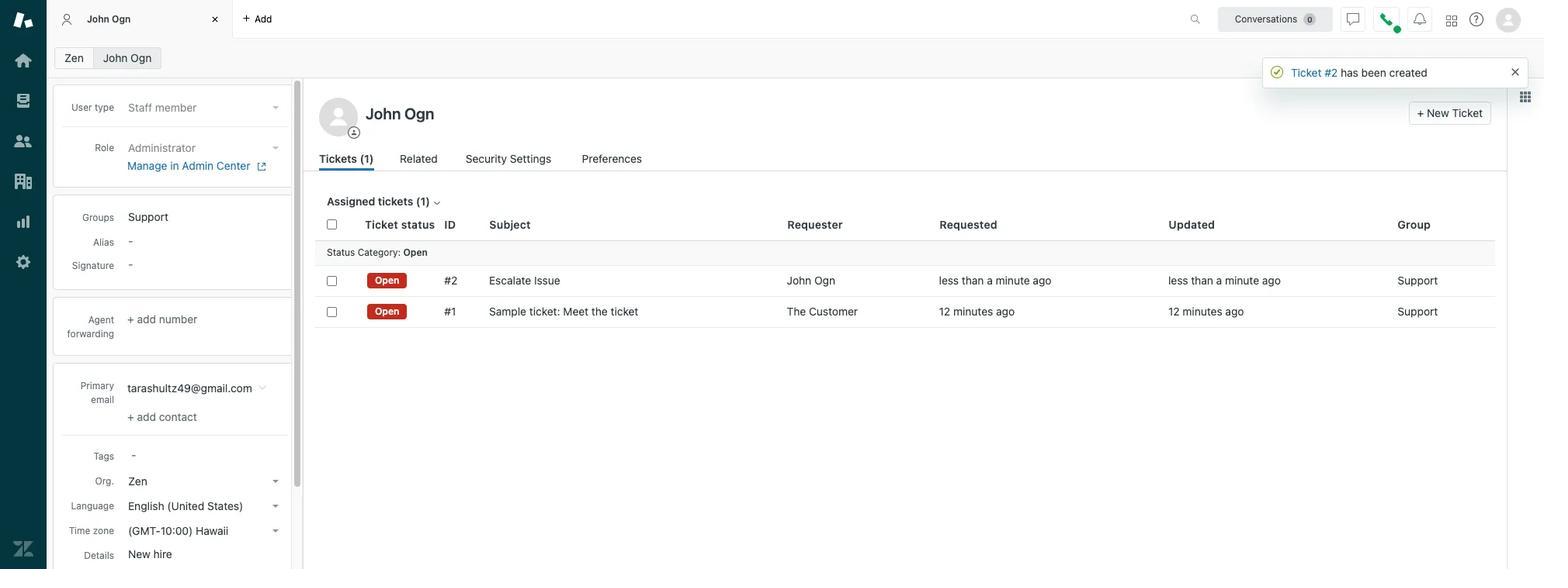 Task type: vqa. For each thing, say whether or not it's contained in the screenshot.
Side conversations link
no



Task type: describe. For each thing, give the bounding box(es) containing it.
ticket status
[[365, 218, 435, 231]]

#2
[[444, 274, 458, 287]]

agent
[[88, 314, 114, 326]]

+ new ticket button
[[1409, 102, 1491, 125]]

tickets
[[378, 195, 413, 208]]

language
[[71, 501, 114, 512]]

0 vertical spatial support
[[128, 210, 168, 224]]

(gmt-10:00) hawaii
[[128, 525, 228, 538]]

role
[[95, 142, 114, 154]]

john inside tab
[[87, 13, 109, 25]]

security settings
[[466, 152, 551, 165]]

number
[[159, 313, 197, 326]]

related link
[[400, 151, 440, 171]]

arrow down image for english (united states)
[[273, 505, 279, 509]]

2 less than a minute ago from the left
[[1168, 274, 1281, 287]]

apps image
[[1519, 91, 1532, 103]]

english (united states) button
[[123, 496, 285, 518]]

1 than from the left
[[962, 274, 984, 287]]

time zone
[[69, 526, 114, 537]]

meet
[[563, 305, 589, 318]]

admin image
[[13, 252, 33, 273]]

1 minute from the left
[[996, 274, 1030, 287]]

id
[[444, 218, 456, 231]]

category
[[358, 247, 398, 259]]

preferences
[[582, 152, 642, 165]]

sample ticket: meet the ticket link
[[489, 305, 638, 319]]

1 vertical spatial (1)
[[416, 195, 430, 208]]

subject
[[489, 218, 531, 231]]

secondary element
[[47, 43, 1544, 74]]

tickets
[[319, 152, 357, 165]]

open for #1
[[375, 306, 399, 318]]

+ for + new ticket
[[1417, 106, 1424, 120]]

manage in admin center link
[[127, 159, 279, 173]]

in
[[170, 159, 179, 172]]

grid containing ticket status
[[304, 210, 1507, 570]]

alias
[[93, 237, 114, 248]]

1 12 minutes ago from the left
[[939, 305, 1015, 318]]

tickets (1) link
[[319, 151, 374, 171]]

1 12 from the left
[[939, 305, 951, 318]]

signature
[[72, 260, 114, 272]]

groups
[[82, 212, 114, 224]]

tarashultz49@gmail.com
[[127, 382, 252, 395]]

center
[[216, 159, 250, 172]]

2 than from the left
[[1191, 274, 1213, 287]]

english (united states)
[[128, 500, 243, 513]]

john ogn inside secondary element
[[103, 51, 152, 64]]

details
[[84, 550, 114, 562]]

assigned tickets (1)
[[327, 195, 430, 208]]

administrator
[[128, 141, 196, 155]]

2 a from the left
[[1216, 274, 1222, 287]]

zendesk image
[[13, 540, 33, 560]]

ticket ‭#2‬ has been created
[[1291, 66, 1428, 79]]

add for add number
[[137, 313, 156, 326]]

requested
[[940, 218, 998, 231]]

support for john ogn
[[1398, 274, 1438, 287]]

status
[[327, 247, 355, 259]]

security
[[466, 152, 507, 165]]

main element
[[0, 0, 47, 570]]

×
[[1511, 61, 1520, 79]]

new inside button
[[1427, 106, 1449, 120]]

arrow down image for staff member
[[273, 106, 279, 109]]

forwarding
[[67, 328, 114, 340]]

+ add contact
[[127, 411, 197, 424]]

status category : open
[[327, 247, 428, 259]]

1 less than a minute ago from the left
[[939, 274, 1052, 287]]

created
[[1389, 66, 1428, 79]]

been
[[1362, 66, 1387, 79]]

‭#2‬
[[1325, 66, 1338, 79]]

member
[[155, 101, 197, 114]]

zen inside secondary element
[[64, 51, 84, 64]]

hire
[[153, 548, 172, 561]]

tabs tab list
[[47, 0, 1174, 39]]

escalate
[[489, 274, 531, 287]]

add for add contact
[[137, 411, 156, 424]]

escalate issue link
[[489, 274, 560, 288]]

security settings link
[[466, 151, 556, 171]]

sample ticket: meet the ticket
[[489, 305, 638, 318]]

× button
[[1511, 61, 1520, 79]]

user type
[[71, 102, 114, 113]]

the
[[787, 305, 806, 318]]

(gmt-
[[128, 525, 161, 538]]

0 vertical spatial open
[[403, 247, 428, 259]]

customer
[[809, 305, 858, 318]]



Task type: locate. For each thing, give the bounding box(es) containing it.
zen
[[64, 51, 84, 64], [128, 475, 147, 488]]

0 horizontal spatial minutes
[[953, 305, 993, 318]]

manage
[[127, 159, 167, 172]]

john up zen link
[[87, 13, 109, 25]]

notifications image
[[1414, 13, 1426, 25]]

open for #2
[[375, 275, 399, 286]]

open
[[403, 247, 428, 259], [375, 275, 399, 286], [375, 306, 399, 318]]

conversations button
[[1218, 7, 1333, 31]]

2 vertical spatial arrow down image
[[273, 530, 279, 533]]

1 vertical spatial +
[[127, 313, 134, 326]]

0 horizontal spatial ticket
[[365, 218, 398, 231]]

2 vertical spatial ogn
[[814, 274, 835, 287]]

add
[[255, 13, 272, 24], [137, 313, 156, 326], [137, 411, 156, 424]]

:
[[398, 247, 401, 259]]

arrow down image inside administrator button
[[273, 147, 279, 150]]

1 vertical spatial ticket
[[1452, 106, 1483, 120]]

1 vertical spatial arrow down image
[[273, 481, 279, 484]]

2 horizontal spatial ticket
[[1452, 106, 1483, 120]]

staff member
[[128, 101, 197, 114]]

2 arrow down image from the top
[[273, 505, 279, 509]]

(1) inside "tickets (1)" link
[[360, 152, 374, 165]]

+ new ticket
[[1417, 106, 1483, 120]]

primary email
[[80, 380, 114, 406]]

arrow down image inside "zen" button
[[273, 481, 279, 484]]

0 vertical spatial ticket
[[1291, 66, 1322, 79]]

None text field
[[361, 102, 1403, 125]]

add left number
[[137, 313, 156, 326]]

1 horizontal spatial a
[[1216, 274, 1222, 287]]

less
[[939, 274, 959, 287], [1168, 274, 1188, 287]]

zone
[[93, 526, 114, 537]]

Select All Tickets checkbox
[[327, 220, 337, 230]]

ticket
[[611, 305, 638, 318]]

2 vertical spatial ticket
[[365, 218, 398, 231]]

email
[[91, 394, 114, 406]]

1 vertical spatial support
[[1398, 274, 1438, 287]]

organizations image
[[13, 172, 33, 192]]

1 minutes from the left
[[953, 305, 993, 318]]

minutes
[[953, 305, 993, 318], [1183, 305, 1223, 318]]

add right close image
[[255, 13, 272, 24]]

get started image
[[13, 50, 33, 71]]

1 vertical spatial john
[[103, 51, 128, 64]]

views image
[[13, 91, 33, 111]]

None checkbox
[[327, 276, 337, 286]]

- field
[[125, 447, 285, 464]]

zen up user
[[64, 51, 84, 64]]

arrow down image for zen
[[273, 481, 279, 484]]

0 vertical spatial arrow down image
[[273, 147, 279, 150]]

0 horizontal spatial a
[[987, 274, 993, 287]]

0 horizontal spatial less than a minute ago
[[939, 274, 1052, 287]]

new left hire
[[128, 548, 150, 561]]

john ogn tab
[[47, 0, 233, 39]]

0 vertical spatial arrow down image
[[273, 106, 279, 109]]

0 horizontal spatial (1)
[[360, 152, 374, 165]]

john ogn down john ogn tab
[[103, 51, 152, 64]]

zen up english
[[128, 475, 147, 488]]

ogn up john ogn link
[[112, 13, 131, 25]]

ogn inside tab
[[112, 13, 131, 25]]

1 vertical spatial new
[[128, 548, 150, 561]]

preferences link
[[582, 151, 645, 171]]

manage in admin center
[[127, 159, 250, 172]]

button displays agent's chat status as invisible. image
[[1347, 13, 1359, 25]]

+ for + add contact
[[127, 411, 134, 424]]

time
[[69, 526, 90, 537]]

assigned
[[327, 195, 375, 208]]

less down updated
[[1168, 274, 1188, 287]]

2 vertical spatial support
[[1398, 305, 1438, 318]]

1 vertical spatial zen
[[128, 475, 147, 488]]

0 vertical spatial add
[[255, 13, 272, 24]]

1 horizontal spatial (1)
[[416, 195, 430, 208]]

ticket for ticket ‭#2‬ has been created
[[1291, 66, 1322, 79]]

zen inside button
[[128, 475, 147, 488]]

(gmt-10:00) hawaii button
[[123, 521, 285, 543]]

1 vertical spatial add
[[137, 313, 156, 326]]

+ for + add number
[[127, 313, 134, 326]]

john ogn up the customer
[[787, 274, 835, 287]]

1 horizontal spatial 12 minutes ago
[[1168, 305, 1244, 318]]

close image
[[207, 12, 223, 27]]

sample
[[489, 305, 526, 318]]

tickets (1)
[[319, 152, 374, 165]]

(1) up "status"
[[416, 195, 430, 208]]

less than a minute ago down updated
[[1168, 274, 1281, 287]]

related
[[400, 152, 438, 165]]

0 vertical spatial zen
[[64, 51, 84, 64]]

ogn down john ogn tab
[[131, 51, 152, 64]]

the customer
[[787, 305, 858, 318]]

less than a minute ago
[[939, 274, 1052, 287], [1168, 274, 1281, 287]]

than down updated
[[1191, 274, 1213, 287]]

zen link
[[54, 47, 94, 69]]

ticket
[[1291, 66, 1322, 79], [1452, 106, 1483, 120], [365, 218, 398, 231]]

john ogn up john ogn link
[[87, 13, 131, 25]]

12 minutes ago
[[939, 305, 1015, 318], [1168, 305, 1244, 318]]

+ down created
[[1417, 106, 1424, 120]]

new down created
[[1427, 106, 1449, 120]]

+ add number
[[127, 313, 197, 326]]

arrow down image for (gmt-10:00) hawaii
[[273, 530, 279, 533]]

1 a from the left
[[987, 274, 993, 287]]

0 horizontal spatial less
[[939, 274, 959, 287]]

requester
[[788, 218, 843, 231]]

updated
[[1169, 218, 1215, 231]]

reporting image
[[13, 212, 33, 232]]

than down the requested at the right top of the page
[[962, 274, 984, 287]]

ogn up the customer
[[814, 274, 835, 287]]

states)
[[207, 500, 243, 513]]

2 minutes from the left
[[1183, 305, 1223, 318]]

+ right agent
[[127, 313, 134, 326]]

0 vertical spatial john
[[87, 13, 109, 25]]

2 minute from the left
[[1225, 274, 1259, 287]]

arrow down image inside 'english (united states)' button
[[273, 505, 279, 509]]

2 less from the left
[[1168, 274, 1188, 287]]

0 horizontal spatial minute
[[996, 274, 1030, 287]]

3 arrow down image from the top
[[273, 530, 279, 533]]

support for the customer
[[1398, 305, 1438, 318]]

grid
[[304, 210, 1507, 570]]

administrator button
[[123, 137, 285, 159]]

1 horizontal spatial than
[[1191, 274, 1213, 287]]

group
[[1398, 218, 1431, 231]]

zendesk products image
[[1446, 15, 1457, 26]]

ticket:
[[529, 305, 560, 318]]

arrow down image
[[273, 147, 279, 150], [273, 481, 279, 484], [273, 530, 279, 533]]

1 horizontal spatial minutes
[[1183, 305, 1223, 318]]

1 vertical spatial john ogn
[[103, 51, 152, 64]]

john ogn link
[[93, 47, 162, 69]]

escalate issue
[[489, 274, 560, 287]]

arrow down image inside (gmt-10:00) hawaii button
[[273, 530, 279, 533]]

0 vertical spatial ogn
[[112, 13, 131, 25]]

(1) right 'tickets' at the left top of the page
[[360, 152, 374, 165]]

has
[[1341, 66, 1359, 79]]

0 horizontal spatial zen
[[64, 51, 84, 64]]

arrow down image for administrator
[[273, 147, 279, 150]]

zendesk support image
[[13, 10, 33, 30]]

arrow down image
[[273, 106, 279, 109], [273, 505, 279, 509]]

add left contact
[[137, 411, 156, 424]]

staff member button
[[123, 97, 285, 119]]

0 horizontal spatial 12
[[939, 305, 951, 318]]

+ left contact
[[127, 411, 134, 424]]

admin
[[182, 159, 214, 172]]

1 vertical spatial ogn
[[131, 51, 152, 64]]

ticket inside button
[[1452, 106, 1483, 120]]

ticket for ticket status
[[365, 218, 398, 231]]

0 vertical spatial new
[[1427, 106, 1449, 120]]

john
[[87, 13, 109, 25], [103, 51, 128, 64], [787, 274, 811, 287]]

john right zen link
[[103, 51, 128, 64]]

2 12 minutes ago from the left
[[1168, 305, 1244, 318]]

0 vertical spatial (1)
[[360, 152, 374, 165]]

0 vertical spatial john ogn
[[87, 13, 131, 25]]

john inside secondary element
[[103, 51, 128, 64]]

1 vertical spatial open
[[375, 275, 399, 286]]

john up 'the' at bottom right
[[787, 274, 811, 287]]

john ogn
[[87, 13, 131, 25], [103, 51, 152, 64], [787, 274, 835, 287]]

(united
[[167, 500, 204, 513]]

add inside the add dropdown button
[[255, 13, 272, 24]]

agent forwarding
[[67, 314, 114, 340]]

1 horizontal spatial less than a minute ago
[[1168, 274, 1281, 287]]

less than a minute ago down the requested at the right top of the page
[[939, 274, 1052, 287]]

org.
[[95, 476, 114, 488]]

new
[[1427, 106, 1449, 120], [128, 548, 150, 561]]

2 12 from the left
[[1168, 305, 1180, 318]]

settings
[[510, 152, 551, 165]]

tags
[[93, 451, 114, 463]]

1 vertical spatial arrow down image
[[273, 505, 279, 509]]

arrow down image inside "staff member" button
[[273, 106, 279, 109]]

status
[[401, 218, 435, 231]]

staff
[[128, 101, 152, 114]]

ogn inside secondary element
[[131, 51, 152, 64]]

1 horizontal spatial minute
[[1225, 274, 1259, 287]]

hawaii
[[196, 525, 228, 538]]

+ inside button
[[1417, 106, 1424, 120]]

zen button
[[123, 471, 285, 493]]

get help image
[[1470, 12, 1484, 26]]

0 horizontal spatial than
[[962, 274, 984, 287]]

customers image
[[13, 131, 33, 151]]

0 horizontal spatial 12 minutes ago
[[939, 305, 1015, 318]]

primary
[[80, 380, 114, 392]]

1 less from the left
[[939, 274, 959, 287]]

10:00)
[[160, 525, 193, 538]]

conversations
[[1235, 13, 1298, 24]]

issue
[[534, 274, 560, 287]]

2 vertical spatial add
[[137, 411, 156, 424]]

1 horizontal spatial 12
[[1168, 305, 1180, 318]]

1 arrow down image from the top
[[273, 147, 279, 150]]

english
[[128, 500, 164, 513]]

support
[[128, 210, 168, 224], [1398, 274, 1438, 287], [1398, 305, 1438, 318]]

less down the requested at the right top of the page
[[939, 274, 959, 287]]

john ogn inside tab
[[87, 13, 131, 25]]

2 vertical spatial john
[[787, 274, 811, 287]]

1 arrow down image from the top
[[273, 106, 279, 109]]

2 vertical spatial john ogn
[[787, 274, 835, 287]]

1 horizontal spatial ticket
[[1291, 66, 1322, 79]]

user
[[71, 102, 92, 113]]

#1
[[444, 305, 456, 318]]

contact
[[159, 411, 197, 424]]

type
[[95, 102, 114, 113]]

ogn
[[112, 13, 131, 25], [131, 51, 152, 64], [814, 274, 835, 287]]

0 horizontal spatial new
[[128, 548, 150, 561]]

the
[[592, 305, 608, 318]]

add button
[[233, 0, 281, 38]]

1 horizontal spatial less
[[1168, 274, 1188, 287]]

0 vertical spatial +
[[1417, 106, 1424, 120]]

new hire
[[128, 548, 172, 561]]

2 vertical spatial open
[[375, 306, 399, 318]]

1 horizontal spatial new
[[1427, 106, 1449, 120]]

2 arrow down image from the top
[[273, 481, 279, 484]]

ticket ‭#2‬ link
[[1291, 66, 1338, 79]]

12
[[939, 305, 951, 318], [1168, 305, 1180, 318]]

1 horizontal spatial zen
[[128, 475, 147, 488]]

2 vertical spatial +
[[127, 411, 134, 424]]

None checkbox
[[327, 307, 337, 317]]



